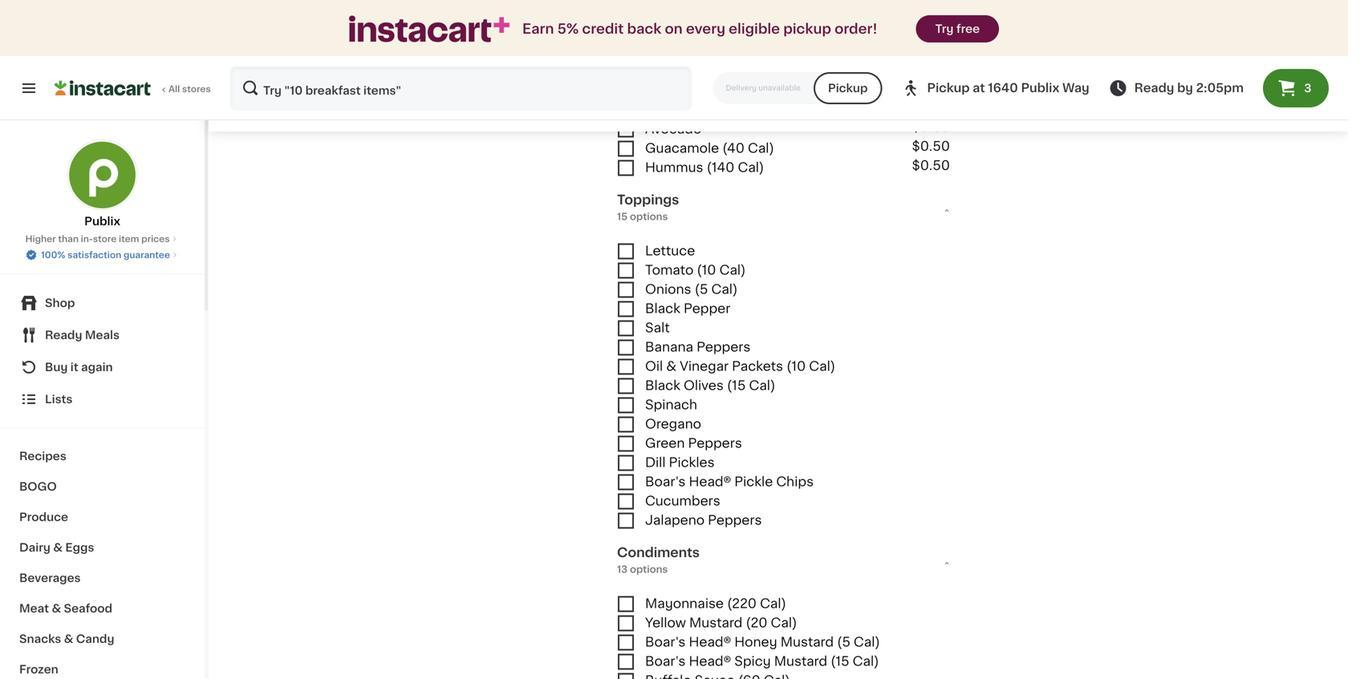 Task type: locate. For each thing, give the bounding box(es) containing it.
1 boar's from the top
[[645, 476, 686, 489]]

2 boar's from the top
[[645, 637, 686, 650]]

1 horizontal spatial (5
[[837, 637, 851, 650]]

meat & seafood
[[19, 604, 112, 615]]

honey
[[735, 637, 778, 650]]

& for meat
[[52, 604, 61, 615]]

(10 right packets
[[787, 361, 806, 373]]

frozen link
[[10, 655, 195, 680]]

1 black from the top
[[645, 303, 681, 316]]

options inside 'condiments 13 options'
[[630, 565, 668, 575]]

0 vertical spatial ready
[[1135, 82, 1175, 94]]

2 vertical spatial boar's
[[645, 656, 686, 669]]

0 horizontal spatial pickup
[[828, 83, 868, 94]]

tomato
[[645, 264, 694, 277]]

ready left by at the top right of page
[[1135, 82, 1175, 94]]

0 horizontal spatial (15
[[727, 380, 746, 393]]

2 head® from the top
[[689, 637, 731, 650]]

1 vertical spatial options
[[630, 212, 668, 221]]

3 boar's from the top
[[645, 656, 686, 669]]

3 head® from the top
[[689, 656, 731, 669]]

15
[[617, 212, 628, 221]]

0 vertical spatial black
[[645, 303, 681, 316]]

store
[[93, 235, 117, 244]]

1 vertical spatial head®
[[689, 637, 731, 650]]

way
[[1063, 82, 1090, 94]]

2 horizontal spatial publix
[[1021, 82, 1060, 94]]

1 vertical spatial ready
[[45, 330, 82, 341]]

all stores link
[[55, 66, 212, 111]]

4 $0.50 from the top
[[912, 159, 950, 172]]

produce
[[19, 512, 68, 523]]

cal)
[[716, 84, 742, 97], [748, 142, 775, 155], [738, 162, 764, 174], [720, 264, 746, 277], [712, 284, 738, 296], [809, 361, 836, 373], [749, 380, 776, 393], [760, 598, 787, 611], [771, 617, 797, 630], [854, 637, 880, 650], [853, 656, 879, 669]]

1 horizontal spatial publix
[[275, 82, 320, 96]]

options inside "toppings 15 options"
[[630, 212, 668, 221]]

2 vertical spatial peppers
[[708, 515, 762, 528]]

2 $0.50 from the top
[[912, 121, 950, 134]]

1 vertical spatial peppers
[[688, 438, 742, 450]]

double
[[645, 104, 692, 117]]

(15 down boar's head® honey mustard (5 cal)
[[831, 656, 850, 669]]

publix link
[[67, 140, 138, 230]]

satisfaction
[[68, 251, 121, 260]]

black for black olives (15 cal)
[[645, 380, 681, 393]]

2 vertical spatial head®
[[689, 656, 731, 669]]

1 vertical spatial (10
[[787, 361, 806, 373]]

& right meat at left
[[52, 604, 61, 615]]

1 vertical spatial (5
[[837, 637, 851, 650]]

100% satisfaction guarantee button
[[25, 246, 180, 262]]

publix inside publix deli chicken tender sub $7.87 each
[[275, 82, 320, 96]]

back
[[627, 22, 662, 36]]

on
[[665, 22, 683, 36]]

publix up higher than in-store item prices 'link'
[[84, 216, 120, 227]]

ready for ready meals
[[45, 330, 82, 341]]

bacon (50 cal)
[[645, 84, 742, 97]]

meat
[[19, 604, 49, 615]]

(10 up onions (5 cal)
[[697, 264, 716, 277]]

0 horizontal spatial ready
[[45, 330, 82, 341]]

pickup inside pickup "button"
[[828, 83, 868, 94]]

mayonnaise (220 cal)
[[645, 598, 787, 611]]

$7.87
[[275, 100, 312, 114]]

options down condiments
[[630, 565, 668, 575]]

recipes link
[[10, 442, 195, 472]]

publix up $7.87
[[275, 82, 320, 96]]

mustard down mayonnaise (220 cal)
[[690, 617, 743, 630]]

0 horizontal spatial publix
[[84, 216, 120, 227]]

publix left way
[[1021, 82, 1060, 94]]

publix
[[275, 82, 320, 96], [1021, 82, 1060, 94], [84, 216, 120, 227]]

pickup at 1640 publix way button
[[902, 66, 1090, 111]]

0 vertical spatial (10
[[697, 264, 716, 277]]

5%
[[558, 22, 579, 36]]

2:05pm
[[1197, 82, 1244, 94]]

(15 down oil & vinegar packets (10 cal)
[[727, 380, 746, 393]]

double cheese
[[645, 104, 745, 117]]

all stores
[[169, 85, 211, 94]]

black
[[645, 303, 681, 316], [645, 380, 681, 393]]

0 vertical spatial options
[[626, 52, 664, 61]]

earn 5% credit back on every eligible pickup order!
[[523, 22, 878, 36]]

boar's for boar's head® pickle chips
[[645, 476, 686, 489]]

black for black pepper
[[645, 303, 681, 316]]

peppers up oil & vinegar packets (10 cal)
[[697, 341, 751, 354]]

peppers up pickles
[[688, 438, 742, 450]]

oil & vinegar packets (10 cal)
[[645, 361, 836, 373]]

pickup left at
[[928, 82, 970, 94]]

mayonnaise
[[645, 598, 724, 611]]

options down extras
[[626, 52, 664, 61]]

dairy
[[19, 543, 50, 554]]

pickup
[[784, 22, 832, 36]]

1 vertical spatial boar's
[[645, 637, 686, 650]]

1 horizontal spatial pickup
[[928, 82, 970, 94]]

2 vertical spatial mustard
[[774, 656, 828, 669]]

100% satisfaction guarantee
[[41, 251, 170, 260]]

1 vertical spatial mustard
[[781, 637, 834, 650]]

3 $0.50 from the top
[[912, 140, 950, 153]]

tender
[[418, 82, 468, 96]]

cucumbers
[[645, 495, 721, 508]]

mustard down boar's head® honey mustard (5 cal)
[[774, 656, 828, 669]]

guarantee
[[124, 251, 170, 260]]

try
[[936, 23, 954, 35]]

2 vertical spatial options
[[630, 565, 668, 575]]

options for condiments
[[630, 565, 668, 575]]

$0.50 for avocado
[[912, 121, 950, 134]]

black up salt
[[645, 303, 681, 316]]

at
[[973, 82, 985, 94]]

1 head® from the top
[[689, 476, 731, 489]]

pickup down order!
[[828, 83, 868, 94]]

1 horizontal spatial ready
[[1135, 82, 1175, 94]]

2 black from the top
[[645, 380, 681, 393]]

pickup inside pickup at 1640 publix way popup button
[[928, 82, 970, 94]]

& for dairy
[[53, 543, 63, 554]]

$0.50 for guacamole (40 cal)
[[912, 140, 950, 153]]

mustard up boar's head® spicy mustard (15 cal)
[[781, 637, 834, 650]]

& inside "link"
[[64, 634, 73, 645]]

peppers down 'boar's head® pickle chips'
[[708, 515, 762, 528]]

ready down shop
[[45, 330, 82, 341]]

& right oil
[[666, 361, 677, 373]]

shop link
[[10, 287, 195, 319]]

(15
[[727, 380, 746, 393], [831, 656, 850, 669]]

$0.50 for hummus (140 cal)
[[912, 159, 950, 172]]

ready meals
[[45, 330, 120, 341]]

ready meals button
[[10, 319, 195, 352]]

publix for publix
[[84, 216, 120, 227]]

hummus
[[645, 162, 704, 174]]

(40
[[723, 142, 745, 155]]

options for extras
[[626, 52, 664, 61]]

boar's head® honey mustard (5 cal)
[[645, 637, 880, 650]]

0 horizontal spatial (5
[[695, 284, 708, 296]]

None search field
[[230, 66, 692, 111]]

0 vertical spatial head®
[[689, 476, 731, 489]]

0 vertical spatial peppers
[[697, 341, 751, 354]]

& left eggs
[[53, 543, 63, 554]]

again
[[81, 362, 113, 373]]

prices
[[141, 235, 170, 244]]

0 vertical spatial (15
[[727, 380, 746, 393]]

1 vertical spatial (15
[[831, 656, 850, 669]]

black up spinach
[[645, 380, 681, 393]]

snacks
[[19, 634, 61, 645]]

mustard for spicy
[[774, 656, 828, 669]]

0 vertical spatial (5
[[695, 284, 708, 296]]

ready meals link
[[10, 319, 195, 352]]

boar's
[[645, 476, 686, 489], [645, 637, 686, 650], [645, 656, 686, 669]]

toppings 15 options
[[617, 194, 679, 221]]

candy
[[76, 634, 114, 645]]

1 $0.50 from the top
[[912, 82, 950, 95]]

& for oil
[[666, 361, 677, 373]]

pepper
[[684, 303, 731, 316]]

oil
[[645, 361, 663, 373]]

vinegar
[[680, 361, 729, 373]]

packets
[[732, 361, 783, 373]]

condiments 13 options
[[617, 547, 700, 575]]

1 vertical spatial black
[[645, 380, 681, 393]]

& left candy
[[64, 634, 73, 645]]

options inside extras 5 options
[[626, 52, 664, 61]]

options down toppings
[[630, 212, 668, 221]]

ready inside popup button
[[45, 330, 82, 341]]

green peppers
[[645, 438, 742, 450]]

yellow
[[645, 617, 686, 630]]

stores
[[182, 85, 211, 94]]

0 vertical spatial mustard
[[690, 617, 743, 630]]

express icon image
[[349, 16, 510, 42]]

mustard
[[690, 617, 743, 630], [781, 637, 834, 650], [774, 656, 828, 669]]

publix logo image
[[67, 140, 138, 210]]

yellow mustard (20 cal)
[[645, 617, 797, 630]]

extras
[[617, 33, 659, 46]]

peppers
[[697, 341, 751, 354], [688, 438, 742, 450], [708, 515, 762, 528]]

(5
[[695, 284, 708, 296], [837, 637, 851, 650]]

0 vertical spatial boar's
[[645, 476, 686, 489]]



Task type: vqa. For each thing, say whether or not it's contained in the screenshot.
Pickup in the popup button
yes



Task type: describe. For each thing, give the bounding box(es) containing it.
1 horizontal spatial (15
[[831, 656, 850, 669]]

Search field
[[231, 67, 691, 109]]

jalapeno
[[645, 515, 705, 528]]

publix deli chicken tender sub $7.87 each
[[275, 82, 499, 114]]

beverages link
[[10, 564, 195, 594]]

head® for honey
[[689, 637, 731, 650]]

0 horizontal spatial (10
[[697, 264, 716, 277]]

chicken
[[355, 82, 415, 96]]

mustard for honey
[[781, 637, 834, 650]]

it
[[70, 362, 78, 373]]

higher
[[25, 235, 56, 244]]

try free
[[936, 23, 980, 35]]

head® for spicy
[[689, 656, 731, 669]]

buy
[[45, 362, 68, 373]]

frozen
[[19, 665, 58, 676]]

1 horizontal spatial (10
[[787, 361, 806, 373]]

peppers for green peppers
[[688, 438, 742, 450]]

condiments
[[617, 547, 700, 560]]

snacks & candy
[[19, 634, 114, 645]]

peppers for banana peppers
[[697, 341, 751, 354]]

13
[[617, 565, 628, 575]]

jalapeno peppers
[[645, 515, 762, 528]]

spicy
[[735, 656, 771, 669]]

bogo link
[[10, 472, 195, 503]]

buy it again
[[45, 362, 113, 373]]

boar's for boar's head® spicy mustard (15 cal)
[[645, 656, 686, 669]]

pickup at 1640 publix way
[[928, 82, 1090, 94]]

buy it again link
[[10, 352, 195, 384]]

than
[[58, 235, 79, 244]]

order!
[[835, 22, 878, 36]]

boar's for boar's head® honey mustard (5 cal)
[[645, 637, 686, 650]]

boar's head® pickle chips
[[645, 476, 814, 489]]

bacon
[[645, 84, 687, 97]]

(20
[[746, 617, 768, 630]]

boar's head® spicy mustard (15 cal)
[[645, 656, 879, 669]]

pickles
[[669, 457, 715, 470]]

(220
[[727, 598, 757, 611]]

eligible
[[729, 22, 780, 36]]

item
[[119, 235, 139, 244]]

guacamole
[[645, 142, 719, 155]]

meat & seafood link
[[10, 594, 195, 625]]

head® for pickle
[[689, 476, 731, 489]]

pickup for pickup at 1640 publix way
[[928, 82, 970, 94]]

every
[[686, 22, 726, 36]]

publix for publix deli chicken tender sub $7.87 each
[[275, 82, 320, 96]]

ready by 2:05pm link
[[1109, 79, 1244, 98]]

peppers for jalapeno peppers
[[708, 515, 762, 528]]

1640
[[988, 82, 1019, 94]]

sub
[[471, 82, 499, 96]]

dairy & eggs
[[19, 543, 94, 554]]

instacart logo image
[[55, 79, 151, 98]]

oregano
[[645, 418, 702, 431]]

black pepper
[[645, 303, 731, 316]]

onions
[[645, 284, 692, 296]]

chips
[[777, 476, 814, 489]]

guacamole (40 cal)
[[645, 142, 775, 155]]

each
[[318, 100, 353, 114]]

onions (5 cal)
[[645, 284, 738, 296]]

lettuce
[[645, 245, 695, 258]]

shop
[[45, 298, 75, 309]]

credit
[[582, 22, 624, 36]]

olives
[[684, 380, 724, 393]]

in-
[[81, 235, 93, 244]]

banana
[[645, 341, 694, 354]]

service type group
[[713, 72, 883, 104]]

spinach
[[645, 399, 698, 412]]

beverages
[[19, 573, 81, 584]]

snacks & candy link
[[10, 625, 195, 655]]

3
[[1305, 83, 1312, 94]]

& for snacks
[[64, 634, 73, 645]]

lists link
[[10, 384, 195, 416]]

all
[[169, 85, 180, 94]]

pickup for pickup
[[828, 83, 868, 94]]

ready for ready by 2:05pm
[[1135, 82, 1175, 94]]

higher than in-store item prices
[[25, 235, 170, 244]]

salt
[[645, 322, 670, 335]]

3 button
[[1264, 69, 1329, 108]]

publix inside popup button
[[1021, 82, 1060, 94]]

seafood
[[64, 604, 112, 615]]

dill pickles
[[645, 457, 715, 470]]

options for toppings
[[630, 212, 668, 221]]

pickle
[[735, 476, 773, 489]]

(140
[[707, 162, 735, 174]]

green
[[645, 438, 685, 450]]

meals
[[85, 330, 120, 341]]

dairy & eggs link
[[10, 533, 195, 564]]

cheese
[[695, 104, 745, 117]]

hummus (140 cal)
[[645, 162, 764, 174]]

avocado
[[645, 123, 702, 136]]

5
[[617, 52, 624, 61]]

pickup button
[[814, 72, 883, 104]]

earn
[[523, 22, 554, 36]]

bogo
[[19, 482, 57, 493]]



